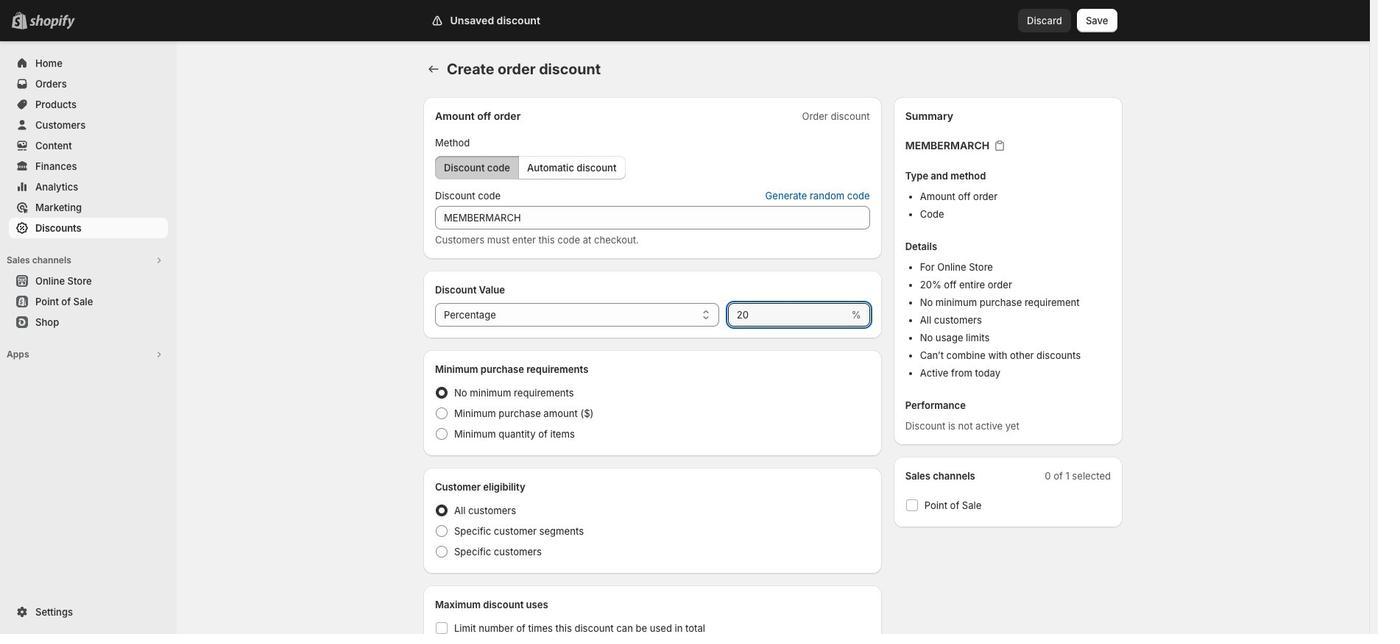 Task type: vqa. For each thing, say whether or not it's contained in the screenshot.
Shopify image
yes



Task type: describe. For each thing, give the bounding box(es) containing it.
shopify image
[[29, 15, 75, 29]]



Task type: locate. For each thing, give the bounding box(es) containing it.
None text field
[[435, 206, 870, 230], [728, 303, 849, 327], [435, 206, 870, 230], [728, 303, 849, 327]]



